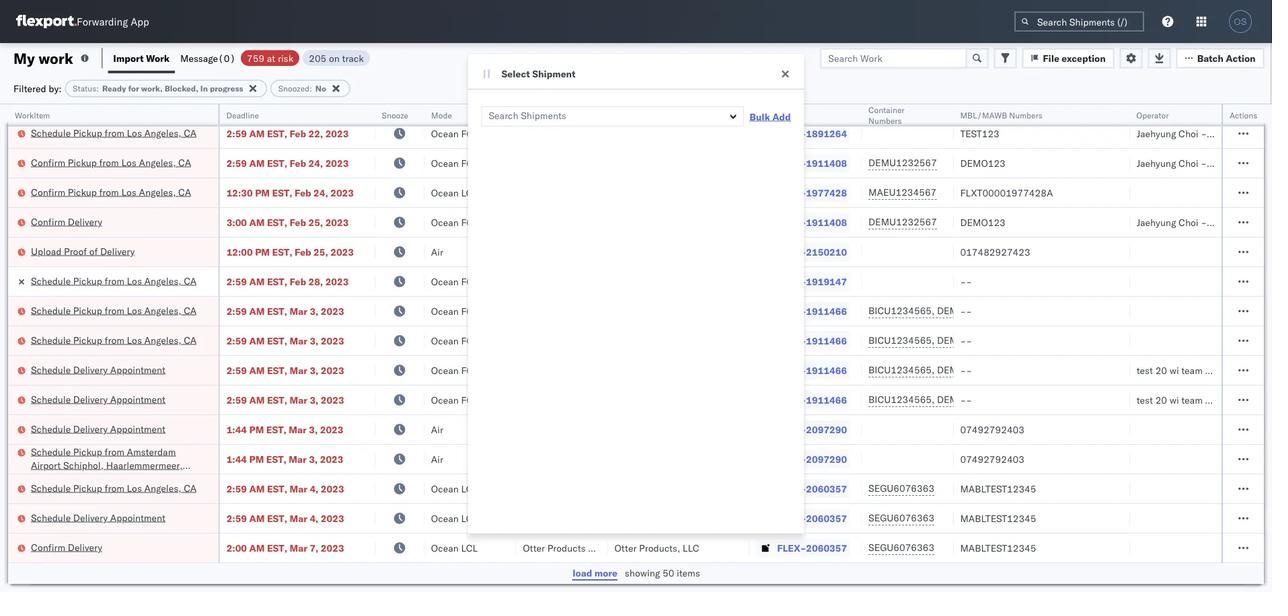 Task type: vqa. For each thing, say whether or not it's contained in the screenshot.
Workspace
no



Task type: describe. For each thing, give the bounding box(es) containing it.
flex
[[756, 110, 771, 120]]

demo123 for 2:59 am est, feb 24, 2023
[[961, 157, 1006, 169]]

28,
[[309, 276, 323, 287]]

6 am from the top
[[249, 335, 265, 347]]

bulk
[[750, 111, 771, 122]]

1 flex-1911466 from the top
[[778, 305, 848, 317]]

bulk add
[[750, 111, 791, 122]]

13 ocean from the top
[[431, 542, 459, 554]]

work
[[39, 49, 73, 67]]

pickup for 1st confirm pickup from los angeles, ca link from the bottom
[[68, 186, 97, 198]]

10 resize handle column header from the left
[[1206, 104, 1223, 592]]

feb for 2:59 am est, feb 24, 2023
[[290, 157, 306, 169]]

select
[[502, 68, 530, 80]]

11 schedule from the top
[[31, 512, 71, 524]]

10:30 pm est, feb 21, 2023
[[227, 98, 354, 110]]

haarlemmermeer,
[[106, 459, 183, 471]]

numbers for mbl/mawb numbers
[[1010, 110, 1043, 120]]

3 flex-1911466 from the top
[[778, 365, 848, 376]]

for
[[128, 83, 139, 94]]

batch action
[[1198, 52, 1256, 64]]

4 schedule delivery appointment from the top
[[31, 423, 166, 435]]

container numbers
[[869, 105, 905, 126]]

12 ocean from the top
[[431, 513, 459, 524]]

ready
[[102, 83, 126, 94]]

schiphol,
[[63, 459, 104, 471]]

4 schedule from the top
[[31, 305, 71, 316]]

6 2:59 from the top
[[227, 365, 247, 376]]

16 flex- from the top
[[778, 542, 807, 554]]

2 2:59 from the top
[[227, 157, 247, 169]]

file
[[1044, 52, 1060, 64]]

air for schedule pickup from amsterdam airport schiphol, haarlemmermeer, netherlands
[[431, 453, 444, 465]]

snooze
[[382, 110, 408, 120]]

2:00 am est, mar 7, 2023
[[227, 542, 344, 554]]

appointment for schedule delivery appointment link related to 4th schedule delivery appointment "button" from the top of the page
[[110, 423, 166, 435]]

message
[[180, 52, 218, 64]]

upload proof of delivery link
[[31, 245, 135, 258]]

workitem
[[15, 110, 50, 120]]

import work
[[113, 52, 170, 64]]

showing 50 items
[[625, 567, 701, 579]]

4 fcl from the top
[[461, 276, 479, 287]]

5 ocean lcl from the top
[[431, 542, 478, 554]]

risk
[[278, 52, 294, 64]]

6 ocean fcl from the top
[[431, 335, 479, 347]]

ocean lcl for schedule pickup from los angeles, ca
[[431, 483, 478, 495]]

1 4, from the top
[[310, 483, 319, 495]]

21,
[[314, 98, 328, 110]]

1 1911466 from the top
[[807, 305, 848, 317]]

1911408 for 2:59 am est, feb 24, 2023
[[807, 157, 848, 169]]

1 schedule pickup from los angeles, ca from the top
[[31, 127, 197, 139]]

3 schedule pickup from los angeles, ca link from the top
[[31, 304, 197, 317]]

3 schedule delivery appointment from the top
[[31, 393, 166, 405]]

2 ocean from the top
[[431, 128, 459, 139]]

pickup for 2nd the schedule pickup from los angeles, ca link from the bottom
[[73, 334, 102, 346]]

resize handle column header for client name button
[[592, 104, 608, 592]]

12:30
[[227, 187, 253, 199]]

10:30
[[227, 98, 253, 110]]

10 am from the top
[[249, 513, 265, 524]]

in
[[200, 83, 208, 94]]

flex-1911408 for 2:59 am est, feb 24, 2023
[[778, 157, 848, 169]]

3 bicu1234565, from the top
[[869, 364, 935, 376]]

deadline button
[[220, 107, 362, 120]]

schedule pickup from amsterdam airport schiphol, haarlemmermeer, netherlands button
[[31, 445, 201, 485]]

load more
[[573, 567, 618, 579]]

client name button
[[516, 107, 595, 120]]

1 2060357 from the top
[[807, 483, 848, 495]]

wi for 3rd schedule delivery appointment "button" from the bottom schedule delivery appointment link
[[1170, 394, 1180, 406]]

2 4, from the top
[[310, 513, 319, 524]]

4 flex- from the top
[[778, 187, 807, 199]]

mode
[[431, 110, 452, 120]]

segu6076363 for schedule delivery appointment
[[869, 512, 935, 524]]

4 schedule delivery appointment button from the top
[[31, 422, 166, 437]]

load more button
[[572, 567, 619, 580]]

7 2:59 from the top
[[227, 394, 247, 406]]

: for status
[[96, 83, 99, 94]]

name
[[547, 110, 568, 120]]

2 fcl from the top
[[461, 157, 479, 169]]

message (0)
[[180, 52, 236, 64]]

205 on track
[[309, 52, 364, 64]]

flex-2097290 for schedule pickup from amsterdam airport schiphol, haarlemmermeer, netherlands
[[778, 453, 848, 465]]

workitem button
[[8, 107, 205, 120]]

14 flex- from the top
[[778, 483, 807, 495]]

flxt00001977428a for 10:30 pm est, feb 21, 2023
[[961, 98, 1054, 110]]

11 ocean from the top
[[431, 483, 459, 495]]

id
[[773, 110, 782, 120]]

flex-2097290 for schedule delivery appointment
[[778, 424, 848, 436]]

mabltest12345 for schedule delivery appointment
[[961, 513, 1037, 524]]

lcl for schedule pickup from los angeles, ca
[[461, 483, 478, 495]]

karl lagerfeld international b.v c/o bleckmann for schedule delivery appointment
[[615, 424, 818, 436]]

50
[[663, 567, 675, 579]]

1977428 for 12:30 pm est, feb 24, 2023
[[807, 187, 848, 199]]

7 schedule from the top
[[31, 393, 71, 405]]

os
[[1235, 16, 1248, 27]]

confirm delivery for 3:00 am est, feb 25, 2023
[[31, 216, 102, 228]]

segu6076363 for confirm delivery
[[869, 542, 935, 554]]

4 schedule pickup from los angeles, ca button from the top
[[31, 482, 197, 496]]

4 bicu1234565, from the top
[[869, 394, 935, 406]]

confirm delivery link for 2:00
[[31, 541, 102, 554]]

pickup for fifth the schedule pickup from los angeles, ca link from the top of the page
[[73, 482, 102, 494]]

1911408 for 3:00 am est, feb 25, 2023
[[807, 216, 848, 228]]

schedule delivery appointment link for 3rd schedule delivery appointment "button" from the bottom
[[31, 393, 166, 406]]

1 schedule pickup from los angeles, ca link from the top
[[31, 126, 197, 140]]

progress
[[210, 83, 243, 94]]

bookings
[[523, 128, 563, 139]]

confirm for 3:00 am est, feb 25, 2023
[[31, 216, 65, 228]]

proof
[[64, 245, 87, 257]]

1 am from the top
[[249, 128, 265, 139]]

7 am from the top
[[249, 365, 265, 376]]

9 2:59 from the top
[[227, 513, 247, 524]]

1 flex- from the top
[[778, 98, 807, 110]]

3:00 am est, feb 25, 2023
[[227, 216, 349, 228]]

flex id button
[[749, 107, 849, 120]]

otter products - test account
[[523, 542, 653, 554]]

3 resize handle column header from the left
[[408, 104, 425, 592]]

1:44 for schedule delivery appointment
[[227, 424, 247, 436]]

my work
[[13, 49, 73, 67]]

client
[[523, 110, 545, 120]]

5 ocean from the top
[[431, 216, 459, 228]]

205
[[309, 52, 327, 64]]

2 2:59 am est, mar 3, 2023 from the top
[[227, 335, 344, 347]]

forwarding app link
[[16, 15, 149, 28]]

deadline
[[227, 110, 259, 120]]

3 2:59 am est, mar 3, 2023 from the top
[[227, 365, 344, 376]]

search shipments
[[489, 110, 567, 122]]

6 ocean from the top
[[431, 276, 459, 287]]

flex-1891264
[[778, 128, 848, 139]]

3 2:59 from the top
[[227, 276, 247, 287]]

mode button
[[425, 107, 503, 120]]

otter for otter products - test account
[[523, 542, 545, 554]]

5 schedule delivery appointment from the top
[[31, 512, 166, 524]]

os button
[[1226, 6, 1257, 37]]

work
[[146, 52, 170, 64]]

test for 3rd schedule delivery appointment "button" from the bottom schedule delivery appointment link
[[1137, 394, 1154, 406]]

mbl/mawb numbers
[[961, 110, 1043, 120]]

3 flex-2060357 from the top
[[778, 542, 848, 554]]

5 schedule pickup from los angeles, ca from the top
[[31, 482, 197, 494]]

2 flex-2060357 from the top
[[778, 513, 848, 524]]

from inside schedule pickup from amsterdam airport schiphol, haarlemmermeer, netherlands
[[105, 446, 124, 458]]

pm for 1st confirm pickup from los angeles, ca link from the bottom
[[255, 187, 270, 199]]

2:59 am est, feb 28, 2023
[[227, 276, 349, 287]]

10 ocean from the top
[[431, 394, 459, 406]]

3 schedule from the top
[[31, 275, 71, 287]]

6 fcl from the top
[[461, 335, 479, 347]]

schedule delivery appointment link for fifth schedule delivery appointment "button" from the bottom
[[31, 97, 166, 110]]

netherlands
[[31, 473, 84, 485]]

1 ocean fcl from the top
[[431, 128, 479, 139]]

account up showing
[[617, 542, 653, 554]]

shipment
[[533, 68, 576, 80]]

track
[[342, 52, 364, 64]]

8 ocean fcl from the top
[[431, 394, 479, 406]]

feb for 2:59 am est, feb 28, 2023
[[290, 276, 306, 287]]

batch action button
[[1177, 48, 1265, 68]]

2 confirm from the top
[[31, 186, 65, 198]]

test for 2nd schedule delivery appointment "button" from the top's schedule delivery appointment link
[[1137, 365, 1154, 376]]

7 fcl from the top
[[461, 365, 479, 376]]

mbl/mawb numbers button
[[954, 107, 1117, 120]]

resize handle column header for container numbers button
[[938, 104, 954, 592]]

3 am from the top
[[249, 216, 265, 228]]

1:44 for schedule pickup from amsterdam airport schiphol, haarlemmermeer, netherlands
[[227, 453, 247, 465]]

mabltest12345 for confirm delivery
[[961, 542, 1037, 554]]

forwarding app
[[77, 15, 149, 28]]

1 bicu1234565, demu1232567 from the top
[[869, 305, 1006, 317]]

on
[[329, 52, 340, 64]]

pm for schedule delivery appointment link related to fifth schedule delivery appointment "button" from the bottom
[[255, 98, 270, 110]]

confirm pickup from los angeles, ca for 2nd confirm pickup from los angeles, ca link from the bottom
[[31, 157, 191, 168]]

15 flex- from the top
[[778, 513, 807, 524]]

2 2:59 am est, mar 4, 2023 from the top
[[227, 513, 344, 524]]

9 am from the top
[[249, 483, 265, 495]]

flexport. image
[[16, 15, 77, 28]]

7,
[[310, 542, 319, 554]]

1 honeywell - test account from the left
[[523, 98, 634, 110]]

1 fcl from the top
[[461, 128, 479, 139]]

1 honeywell from the left
[[523, 98, 568, 110]]

1 -- from the top
[[961, 276, 973, 287]]

mbl/mawb
[[961, 110, 1008, 120]]

2 schedule from the top
[[31, 127, 71, 139]]

4 ocean lcl from the top
[[431, 513, 478, 524]]

assignment for 3rd schedule delivery appointment "button" from the bottom schedule delivery appointment link
[[1206, 394, 1255, 406]]

1 confirm pickup from los angeles, ca link from the top
[[31, 156, 191, 169]]

upload
[[31, 245, 62, 257]]

2 honeywell - test account from the left
[[615, 98, 726, 110]]

1 segu6076363 from the top
[[869, 483, 935, 494]]

5 ocean fcl from the top
[[431, 305, 479, 317]]

7 ocean from the top
[[431, 305, 459, 317]]

international for schedule delivery appointment
[[677, 424, 732, 436]]

2 confirm pickup from los angeles, ca button from the top
[[31, 185, 191, 200]]

test 20 wi team assignment for 2nd schedule delivery appointment "button" from the top's schedule delivery appointment link
[[1137, 365, 1255, 376]]

11 flex- from the top
[[778, 394, 807, 406]]

appointment for 2nd schedule delivery appointment "button" from the top's schedule delivery appointment link
[[110, 364, 166, 376]]

12:00
[[227, 246, 253, 258]]

schedule pickup from amsterdam airport schiphol, haarlemmermeer, netherlands link
[[31, 445, 201, 485]]

1 confirm pickup from los angeles, ca button from the top
[[31, 156, 191, 171]]

shipments
[[521, 110, 567, 122]]

3, for "schedule pickup from amsterdam airport schiphol, haarlemmermeer, netherlands" link
[[309, 453, 318, 465]]

flex id
[[756, 110, 782, 120]]

test 20 wi team assignment for 3rd schedule delivery appointment "button" from the bottom schedule delivery appointment link
[[1137, 394, 1255, 406]]

1:44 pm est, mar 3, 2023 for schedule delivery appointment
[[227, 424, 344, 436]]

3 ocean from the top
[[431, 157, 459, 169]]

4 2:59 from the top
[[227, 305, 247, 317]]

wi for 2nd schedule delivery appointment "button" from the top's schedule delivery appointment link
[[1170, 365, 1180, 376]]

feb for 10:30 pm est, feb 21, 2023
[[295, 98, 311, 110]]

confirm delivery button for 2:00 am est, mar 7, 2023
[[31, 541, 102, 556]]

lagerfeld for schedule pickup from amsterdam airport schiphol, haarlemmermeer, netherlands
[[635, 453, 675, 465]]

karl for schedule pickup from amsterdam airport schiphol, haarlemmermeer, netherlands
[[615, 453, 632, 465]]

: for snoozed
[[310, 83, 312, 94]]

3, for 3rd the schedule pickup from los angeles, ca link from the top
[[310, 305, 319, 317]]

flxt00001977428a for 12:30 pm est, feb 24, 2023
[[961, 187, 1054, 199]]

appointment for fifth schedule delivery appointment "button" from the top of the page schedule delivery appointment link
[[110, 512, 166, 524]]

12:30 pm est, feb 24, 2023
[[227, 187, 354, 199]]

feb for 12:30 pm est, feb 24, 2023
[[295, 187, 311, 199]]

schedule delivery appointment link for fifth schedule delivery appointment "button" from the top of the page
[[31, 511, 166, 525]]

2150210
[[807, 246, 848, 258]]

1 flex-2060357 from the top
[[778, 483, 848, 495]]

feb for 2:59 am est, feb 22, 2023
[[290, 128, 306, 139]]

3 schedule delivery appointment button from the top
[[31, 393, 166, 408]]

upload proof of delivery
[[31, 245, 135, 257]]



Task type: locate. For each thing, give the bounding box(es) containing it.
numbers inside container numbers
[[869, 115, 902, 126]]

8 fcl from the top
[[461, 394, 479, 406]]

bicu1234565, demu1232567
[[869, 305, 1006, 317], [869, 335, 1006, 346], [869, 364, 1006, 376], [869, 394, 1006, 406]]

0 horizontal spatial numbers
[[869, 115, 902, 126]]

import
[[113, 52, 144, 64]]

2 lagerfeld from the top
[[635, 453, 675, 465]]

1 vertical spatial 07492792403
[[961, 453, 1025, 465]]

team for 2nd schedule delivery appointment "button" from the top
[[1182, 365, 1204, 376]]

1 vertical spatial wi
[[1170, 394, 1180, 406]]

1 horizontal spatial otter
[[615, 542, 637, 554]]

status
[[73, 83, 96, 94]]

2 confirm pickup from los angeles, ca link from the top
[[31, 185, 191, 199]]

resize handle column header for deadline button
[[359, 104, 375, 592]]

5 -- from the top
[[961, 394, 973, 406]]

schedule delivery appointment link for 4th schedule delivery appointment "button" from the top of the page
[[31, 422, 166, 436]]

1 vertical spatial 24,
[[314, 187, 328, 199]]

6 flex- from the top
[[778, 246, 807, 258]]

4 ocean from the top
[[431, 187, 459, 199]]

c/o
[[752, 424, 768, 436], [752, 453, 768, 465]]

feb left 22,
[[290, 128, 306, 139]]

1977428 for 10:30 pm est, feb 21, 2023
[[807, 98, 848, 110]]

pickup inside schedule pickup from amsterdam airport schiphol, haarlemmermeer, netherlands
[[73, 446, 102, 458]]

1 vertical spatial mabltest12345
[[961, 513, 1037, 524]]

1 vertical spatial c/o
[[752, 453, 768, 465]]

07492792403 for schedule delivery appointment
[[961, 424, 1025, 436]]

feb down snoozed : no
[[295, 98, 311, 110]]

bleckmann for schedule delivery appointment
[[770, 424, 818, 436]]

1 vertical spatial flex-1977428
[[778, 187, 848, 199]]

test 20 wi team assignment
[[1137, 365, 1255, 376], [1137, 394, 1255, 406]]

0 horizontal spatial :
[[96, 83, 99, 94]]

resize handle column header for flex id button
[[846, 104, 862, 592]]

1 maeu1234567 from the top
[[869, 98, 937, 109]]

resize handle column header
[[202, 104, 219, 592], [359, 104, 375, 592], [408, 104, 425, 592], [500, 104, 516, 592], [592, 104, 608, 592], [733, 104, 749, 592], [846, 104, 862, 592], [938, 104, 954, 592], [1115, 104, 1131, 592], [1206, 104, 1223, 592], [1249, 104, 1265, 592]]

0 vertical spatial test
[[1137, 365, 1154, 376]]

feb left '28,'
[[290, 276, 306, 287]]

2 test 20 wi team assignment from the top
[[1137, 394, 1255, 406]]

confirm pickup from los angeles, ca link down workitem 'button'
[[31, 156, 191, 169]]

1 vertical spatial maeu1234567
[[869, 186, 937, 198]]

1 assignment from the top
[[1206, 365, 1255, 376]]

0 vertical spatial 24,
[[309, 157, 323, 169]]

0 vertical spatial confirm delivery link
[[31, 215, 102, 229]]

feb for 12:00 pm est, feb 25, 2023
[[295, 246, 311, 258]]

pickup for 3rd the schedule pickup from los angeles, ca link from the top
[[73, 305, 102, 316]]

0 vertical spatial c/o
[[752, 424, 768, 436]]

1 vertical spatial 1911408
[[807, 216, 848, 228]]

feb for 3:00 am est, feb 25, 2023
[[290, 216, 306, 228]]

0 vertical spatial lagerfeld
[[635, 424, 675, 436]]

confirm pickup from los angeles, ca down workitem 'button'
[[31, 157, 191, 168]]

0 vertical spatial assignment
[[1206, 365, 1255, 376]]

1 vertical spatial segu6076363
[[869, 512, 935, 524]]

4 flex-1911466 from the top
[[778, 394, 848, 406]]

24,
[[309, 157, 323, 169], [314, 187, 328, 199]]

25, up '28,'
[[314, 246, 328, 258]]

7 ocean fcl from the top
[[431, 365, 479, 376]]

from
[[105, 127, 124, 139], [99, 157, 119, 168], [99, 186, 119, 198], [105, 275, 124, 287], [105, 305, 124, 316], [105, 334, 124, 346], [105, 446, 124, 458], [105, 482, 124, 494]]

2 schedule delivery appointment from the top
[[31, 364, 166, 376]]

2:59 am est, mar 3, 2023
[[227, 305, 344, 317], [227, 335, 344, 347], [227, 365, 344, 376], [227, 394, 344, 406]]

otter up showing
[[615, 542, 637, 554]]

products
[[548, 542, 586, 554]]

1911408
[[807, 157, 848, 169], [807, 216, 848, 228]]

3 schedule pickup from los angeles, ca button from the top
[[31, 334, 197, 348]]

2 1911408 from the top
[[807, 216, 848, 228]]

1 vertical spatial 4,
[[310, 513, 319, 524]]

2 am from the top
[[249, 157, 265, 169]]

1 2:59 am est, mar 4, 2023 from the top
[[227, 483, 344, 495]]

otter left the products
[[523, 542, 545, 554]]

25, for 3:00 am est, feb 25, 2023
[[309, 216, 323, 228]]

0 vertical spatial confirm delivery button
[[31, 215, 102, 230]]

0 vertical spatial test 20 wi team assignment
[[1137, 365, 1255, 376]]

1 flex-1977428 from the top
[[778, 98, 848, 110]]

0 vertical spatial 1:44 pm est, mar 3, 2023
[[227, 424, 344, 436]]

0 vertical spatial flex-2097290
[[778, 424, 848, 436]]

honeywell up bookings test consignee
[[615, 98, 659, 110]]

flex-2150210
[[778, 246, 848, 258]]

pickup for first the schedule pickup from los angeles, ca link
[[73, 127, 102, 139]]

0 vertical spatial confirm pickup from los angeles, ca link
[[31, 156, 191, 169]]

2 2060357 from the top
[[807, 513, 848, 524]]

1 schedule delivery appointment button from the top
[[31, 97, 166, 111]]

c/o for schedule pickup from amsterdam airport schiphol, haarlemmermeer, netherlands
[[752, 453, 768, 465]]

bleckmann
[[770, 424, 818, 436], [770, 453, 818, 465]]

by:
[[49, 82, 62, 94]]

10 flex- from the top
[[778, 365, 807, 376]]

25, for 12:00 pm est, feb 25, 2023
[[314, 246, 328, 258]]

2 schedule delivery appointment button from the top
[[31, 363, 166, 378]]

0 vertical spatial maeu1234567
[[869, 98, 937, 109]]

2 schedule delivery appointment link from the top
[[31, 363, 166, 377]]

confirm pickup from los angeles, ca for 1st confirm pickup from los angeles, ca link from the bottom
[[31, 186, 191, 198]]

appointment
[[110, 97, 166, 109], [110, 364, 166, 376], [110, 393, 166, 405], [110, 423, 166, 435], [110, 512, 166, 524]]

load
[[573, 567, 593, 579]]

flex-1977428 up flex-2150210
[[778, 187, 848, 199]]

products,
[[640, 542, 681, 554]]

9 resize handle column header from the left
[[1115, 104, 1131, 592]]

flex-1911408 up flex-2150210
[[778, 216, 848, 228]]

2 flex-2097290 from the top
[[778, 453, 848, 465]]

lcl for confirm pickup from los angeles, ca
[[461, 187, 478, 199]]

1 vertical spatial assignment
[[1206, 394, 1255, 406]]

2 karl lagerfeld international b.v c/o bleckmann from the top
[[615, 453, 818, 465]]

1911408 down 1891264
[[807, 157, 848, 169]]

5 flex- from the top
[[778, 216, 807, 228]]

confirm pickup from los angeles, ca link up of
[[31, 185, 191, 199]]

2 bicu1234565, demu1232567 from the top
[[869, 335, 1006, 346]]

1919147
[[807, 276, 848, 287]]

3:00
[[227, 216, 247, 228]]

llc
[[683, 542, 700, 554]]

3 2060357 from the top
[[807, 542, 848, 554]]

2 c/o from the top
[[752, 453, 768, 465]]

pm for schedule delivery appointment link related to 4th schedule delivery appointment "button" from the top of the page
[[249, 424, 264, 436]]

1 lagerfeld from the top
[[635, 424, 675, 436]]

0 vertical spatial confirm pickup from los angeles, ca
[[31, 157, 191, 168]]

2:59
[[227, 128, 247, 139], [227, 157, 247, 169], [227, 276, 247, 287], [227, 305, 247, 317], [227, 335, 247, 347], [227, 365, 247, 376], [227, 394, 247, 406], [227, 483, 247, 495], [227, 513, 247, 524]]

pickup for fourth the schedule pickup from los angeles, ca link from the bottom
[[73, 275, 102, 287]]

8 2:59 from the top
[[227, 483, 247, 495]]

my
[[13, 49, 35, 67]]

0 vertical spatial flex-1977428
[[778, 98, 848, 110]]

exception
[[1062, 52, 1106, 64]]

delivery inside button
[[100, 245, 135, 257]]

flxt00001977428a up mbl/mawb numbers
[[961, 98, 1054, 110]]

assignment
[[1206, 365, 1255, 376], [1206, 394, 1255, 406]]

1 b.v from the top
[[734, 424, 749, 436]]

0 vertical spatial 25,
[[309, 216, 323, 228]]

24, down 22,
[[309, 157, 323, 169]]

flex-1911408 down flex-1891264
[[778, 157, 848, 169]]

confirm pickup from los angeles, ca up of
[[31, 186, 191, 198]]

resize handle column header for mode button
[[500, 104, 516, 592]]

b.v for schedule pickup from amsterdam airport schiphol, haarlemmermeer, netherlands
[[734, 453, 749, 465]]

: left no
[[310, 83, 312, 94]]

0 vertical spatial karl
[[615, 424, 632, 436]]

action
[[1227, 52, 1256, 64]]

demo123 for 3:00 am est, feb 25, 2023
[[961, 216, 1006, 228]]

otter products, llc
[[615, 542, 700, 554]]

1 appointment from the top
[[110, 97, 166, 109]]

0 vertical spatial team
[[1182, 365, 1204, 376]]

1 vertical spatial 1:44 pm est, mar 3, 2023
[[227, 453, 344, 465]]

demo123 down test123
[[961, 157, 1006, 169]]

Search Work text field
[[821, 48, 968, 68]]

client name
[[523, 110, 568, 120]]

0 horizontal spatial otter
[[523, 542, 545, 554]]

status : ready for work, blocked, in progress
[[73, 83, 243, 94]]

blocked,
[[165, 83, 198, 94]]

1 vertical spatial 2:59 am est, mar 4, 2023
[[227, 513, 344, 524]]

1 schedule from the top
[[31, 97, 71, 109]]

2:59 am est, feb 24, 2023
[[227, 157, 349, 169]]

Search Shipments (/) text field
[[1015, 11, 1145, 32]]

3 flex- from the top
[[778, 157, 807, 169]]

1 vertical spatial flex-2060357
[[778, 513, 848, 524]]

2097290 for schedule delivery appointment
[[807, 424, 848, 436]]

1 vertical spatial team
[[1182, 394, 1204, 406]]

international
[[677, 424, 732, 436], [677, 453, 732, 465]]

1 vertical spatial bleckmann
[[770, 453, 818, 465]]

3 ocean fcl from the top
[[431, 216, 479, 228]]

1 demo123 from the top
[[961, 157, 1006, 169]]

airport
[[31, 459, 61, 471]]

file exception
[[1044, 52, 1106, 64]]

4 bicu1234565, demu1232567 from the top
[[869, 394, 1006, 406]]

flex-1977428 for 12:30 pm est, feb 24, 2023
[[778, 187, 848, 199]]

0 vertical spatial flex-1911408
[[778, 157, 848, 169]]

1 confirm delivery link from the top
[[31, 215, 102, 229]]

1 horizontal spatial :
[[310, 83, 312, 94]]

flex-1911466 button
[[756, 302, 850, 321], [756, 302, 850, 321], [756, 332, 850, 350], [756, 332, 850, 350], [756, 361, 850, 380], [756, 361, 850, 380], [756, 391, 850, 410], [756, 391, 850, 410]]

2 vertical spatial flex-2060357
[[778, 542, 848, 554]]

20 for 3rd schedule delivery appointment "button" from the bottom schedule delivery appointment link
[[1156, 394, 1168, 406]]

am
[[249, 128, 265, 139], [249, 157, 265, 169], [249, 216, 265, 228], [249, 276, 265, 287], [249, 305, 265, 317], [249, 335, 265, 347], [249, 365, 265, 376], [249, 394, 265, 406], [249, 483, 265, 495], [249, 513, 265, 524], [249, 542, 265, 554]]

0 vertical spatial demo123
[[961, 157, 1006, 169]]

0 vertical spatial 1977428
[[807, 98, 848, 110]]

25, down 12:30 pm est, feb 24, 2023
[[309, 216, 323, 228]]

1:44 pm est, mar 3, 2023 for schedule pickup from amsterdam airport schiphol, haarlemmermeer, netherlands
[[227, 453, 344, 465]]

confirm pickup from los angeles, ca button up of
[[31, 185, 191, 200]]

bookings test consignee
[[523, 128, 631, 139]]

2 vertical spatial segu6076363
[[869, 542, 935, 554]]

12 flex- from the top
[[778, 424, 807, 436]]

demu1232567
[[869, 157, 938, 169], [869, 216, 938, 228], [938, 305, 1006, 317], [938, 335, 1006, 346], [938, 364, 1006, 376], [938, 394, 1006, 406]]

feb up "12:00 pm est, feb 25, 2023"
[[290, 216, 306, 228]]

consignee inside button
[[615, 110, 654, 120]]

demo123 up 017482927423
[[961, 216, 1006, 228]]

schedule delivery appointment link
[[31, 97, 166, 110], [31, 363, 166, 377], [31, 393, 166, 406], [31, 422, 166, 436], [31, 511, 166, 525]]

batch
[[1198, 52, 1224, 64]]

2 vertical spatial 2060357
[[807, 542, 848, 554]]

lagerfeld for schedule delivery appointment
[[635, 424, 675, 436]]

1 horizontal spatial honeywell
[[615, 98, 659, 110]]

2 honeywell from the left
[[615, 98, 659, 110]]

1 schedule delivery appointment link from the top
[[31, 97, 166, 110]]

2 2097290 from the top
[[807, 453, 848, 465]]

otter for otter products, llc
[[615, 542, 637, 554]]

ocean
[[431, 98, 459, 110], [431, 128, 459, 139], [431, 157, 459, 169], [431, 187, 459, 199], [431, 216, 459, 228], [431, 276, 459, 287], [431, 305, 459, 317], [431, 335, 459, 347], [431, 365, 459, 376], [431, 394, 459, 406], [431, 483, 459, 495], [431, 513, 459, 524], [431, 542, 459, 554]]

3, for schedule delivery appointment link related to 4th schedule delivery appointment "button" from the top of the page
[[309, 424, 318, 436]]

lcl
[[461, 98, 478, 110], [461, 187, 478, 199], [461, 483, 478, 495], [461, 513, 478, 524], [461, 542, 478, 554]]

0 vertical spatial international
[[677, 424, 732, 436]]

0 vertical spatial mabltest12345
[[961, 483, 1037, 495]]

8 flex- from the top
[[778, 305, 807, 317]]

maeu1234567 for 12:30 pm est, feb 24, 2023
[[869, 186, 937, 198]]

22,
[[309, 128, 323, 139]]

bleckmann for schedule pickup from amsterdam airport schiphol, haarlemmermeer, netherlands
[[770, 453, 818, 465]]

schedule
[[31, 97, 71, 109], [31, 127, 71, 139], [31, 275, 71, 287], [31, 305, 71, 316], [31, 334, 71, 346], [31, 364, 71, 376], [31, 393, 71, 405], [31, 423, 71, 435], [31, 446, 71, 458], [31, 482, 71, 494], [31, 512, 71, 524]]

account
[[599, 98, 634, 110], [690, 98, 726, 110], [617, 542, 653, 554]]

feb up 3:00 am est, feb 25, 2023
[[295, 187, 311, 199]]

1 vertical spatial confirm delivery button
[[31, 541, 102, 556]]

1 vertical spatial confirm delivery link
[[31, 541, 102, 554]]

segu6076363
[[869, 483, 935, 494], [869, 512, 935, 524], [869, 542, 935, 554]]

at
[[267, 52, 275, 64]]

1 1:44 from the top
[[227, 424, 247, 436]]

pickup for "schedule pickup from amsterdam airport schiphol, haarlemmermeer, netherlands" link
[[73, 446, 102, 458]]

1 vertical spatial confirm pickup from los angeles, ca button
[[31, 185, 191, 200]]

international for schedule pickup from amsterdam airport schiphol, haarlemmermeer, netherlands
[[677, 453, 732, 465]]

1 vertical spatial test 20 wi team assignment
[[1137, 394, 1255, 406]]

schedule inside schedule pickup from amsterdam airport schiphol, haarlemmermeer, netherlands
[[31, 446, 71, 458]]

1 vertical spatial consignee
[[585, 128, 631, 139]]

consignee button
[[608, 107, 736, 120]]

bulk add button
[[750, 103, 791, 130]]

0 vertical spatial 4,
[[310, 483, 319, 495]]

6 resize handle column header from the left
[[733, 104, 749, 592]]

schedule pickup from los angeles, ca button
[[31, 126, 197, 141], [31, 304, 197, 319], [31, 334, 197, 348], [31, 482, 197, 496]]

of
[[89, 245, 98, 257]]

1 vertical spatial air
[[431, 424, 444, 436]]

flex-1911408
[[778, 157, 848, 169], [778, 216, 848, 228]]

1 2:59 from the top
[[227, 128, 247, 139]]

5 lcl from the top
[[461, 542, 478, 554]]

0 vertical spatial 07492792403
[[961, 424, 1025, 436]]

upload proof of delivery button
[[31, 245, 135, 260]]

numbers for container numbers
[[869, 115, 902, 126]]

account left bulk add "button"
[[690, 98, 726, 110]]

1 vertical spatial b.v
[[734, 453, 749, 465]]

confirm pickup from los angeles, ca
[[31, 157, 191, 168], [31, 186, 191, 198]]

20
[[1156, 365, 1168, 376], [1156, 394, 1168, 406]]

flex-1977428 up flex-1891264
[[778, 98, 848, 110]]

feb up '28,'
[[295, 246, 311, 258]]

resize handle column header for mbl/mawb numbers button
[[1115, 104, 1131, 592]]

1 vertical spatial 2097290
[[807, 453, 848, 465]]

consignee
[[615, 110, 654, 120], [585, 128, 631, 139]]

consignee up bookings test consignee
[[615, 110, 654, 120]]

2 1911466 from the top
[[807, 335, 848, 347]]

flex-1919147
[[778, 276, 848, 287]]

4 ocean fcl from the top
[[431, 276, 479, 287]]

1 vertical spatial international
[[677, 453, 732, 465]]

karl lagerfeld international b.v c/o bleckmann for schedule pickup from amsterdam airport schiphol, haarlemmermeer, netherlands
[[615, 453, 818, 465]]

1977428 up 2150210
[[807, 187, 848, 199]]

resize handle column header for workitem 'button'
[[202, 104, 219, 592]]

fcl
[[461, 128, 479, 139], [461, 157, 479, 169], [461, 216, 479, 228], [461, 276, 479, 287], [461, 305, 479, 317], [461, 335, 479, 347], [461, 365, 479, 376], [461, 394, 479, 406]]

air
[[431, 246, 444, 258], [431, 424, 444, 436], [431, 453, 444, 465]]

1 vertical spatial lagerfeld
[[635, 453, 675, 465]]

flxt00001977428a
[[961, 98, 1054, 110], [961, 187, 1054, 199]]

0 vertical spatial segu6076363
[[869, 483, 935, 494]]

1 vertical spatial 1977428
[[807, 187, 848, 199]]

schedule pickup from amsterdam airport schiphol, haarlemmermeer, netherlands
[[31, 446, 183, 485]]

1 vertical spatial flxt00001977428a
[[961, 187, 1054, 199]]

0 vertical spatial 2060357
[[807, 483, 848, 495]]

0 vertical spatial bleckmann
[[770, 424, 818, 436]]

5 schedule from the top
[[31, 334, 71, 346]]

2097290 for schedule pickup from amsterdam airport schiphol, haarlemmermeer, netherlands
[[807, 453, 848, 465]]

1 horizontal spatial numbers
[[1010, 110, 1043, 120]]

confirm for 2:59 am est, feb 24, 2023
[[31, 157, 65, 168]]

1 : from the left
[[96, 83, 99, 94]]

0 vertical spatial confirm pickup from los angeles, ca button
[[31, 156, 191, 171]]

2 vertical spatial air
[[431, 453, 444, 465]]

24, up 3:00 am est, feb 25, 2023
[[314, 187, 328, 199]]

ocean lcl for confirm pickup from los angeles, ca
[[431, 187, 478, 199]]

1 vertical spatial flex-1911408
[[778, 216, 848, 228]]

feb up 12:30 pm est, feb 24, 2023
[[290, 157, 306, 169]]

1 test 20 wi team assignment from the top
[[1137, 365, 1255, 376]]

1 07492792403 from the top
[[961, 424, 1025, 436]]

1 flex-2097290 from the top
[[778, 424, 848, 436]]

karl for schedule delivery appointment
[[615, 424, 632, 436]]

0 vertical spatial 20
[[1156, 365, 1168, 376]]

schedule pickup from los angeles, ca
[[31, 127, 197, 139], [31, 275, 197, 287], [31, 305, 197, 316], [31, 334, 197, 346], [31, 482, 197, 494]]

2 confirm delivery link from the top
[[31, 541, 102, 554]]

4 resize handle column header from the left
[[500, 104, 516, 592]]

air for schedule delivery appointment
[[431, 424, 444, 436]]

2 maeu1234567 from the top
[[869, 186, 937, 198]]

schedule delivery appointment link for 2nd schedule delivery appointment "button" from the top
[[31, 363, 166, 377]]

1 vertical spatial 2060357
[[807, 513, 848, 524]]

numbers right mbl/mawb
[[1010, 110, 1043, 120]]

1 vertical spatial 1:44
[[227, 453, 247, 465]]

1 vertical spatial demo123
[[961, 216, 1006, 228]]

0 vertical spatial b.v
[[734, 424, 749, 436]]

: left ready
[[96, 83, 99, 94]]

0 vertical spatial air
[[431, 246, 444, 258]]

0 vertical spatial confirm delivery
[[31, 216, 102, 228]]

filtered
[[13, 82, 46, 94]]

2 1:44 pm est, mar 3, 2023 from the top
[[227, 453, 344, 465]]

pm for "schedule pickup from amsterdam airport schiphol, haarlemmermeer, netherlands" link
[[249, 453, 264, 465]]

3 schedule pickup from los angeles, ca from the top
[[31, 305, 197, 316]]

items
[[677, 567, 701, 579]]

actions
[[1231, 110, 1258, 120]]

1 ocean from the top
[[431, 98, 459, 110]]

9 flex- from the top
[[778, 335, 807, 347]]

2 appointment from the top
[[110, 364, 166, 376]]

2 assignment from the top
[[1206, 394, 1255, 406]]

1 lcl from the top
[[461, 98, 478, 110]]

team
[[1182, 365, 1204, 376], [1182, 394, 1204, 406]]

1 confirm from the top
[[31, 157, 65, 168]]

2 confirm delivery button from the top
[[31, 541, 102, 556]]

lagerfeld
[[635, 424, 675, 436], [635, 453, 675, 465]]

3,
[[310, 305, 319, 317], [310, 335, 319, 347], [310, 365, 319, 376], [310, 394, 319, 406], [309, 424, 318, 436], [309, 453, 318, 465]]

flex-1911408 for 3:00 am est, feb 25, 2023
[[778, 216, 848, 228]]

honeywell up the client name
[[523, 98, 568, 110]]

1 vertical spatial confirm pickup from los angeles, ca
[[31, 186, 191, 198]]

2 resize handle column header from the left
[[359, 104, 375, 592]]

0 vertical spatial 2097290
[[807, 424, 848, 436]]

confirm delivery link for 3:00
[[31, 215, 102, 229]]

work,
[[141, 83, 163, 94]]

confirm pickup from los angeles, ca button down workitem 'button'
[[31, 156, 191, 171]]

1 vertical spatial karl lagerfeld international b.v c/o bleckmann
[[615, 453, 818, 465]]

0 vertical spatial 2:59 am est, mar 4, 2023
[[227, 483, 344, 495]]

3 mabltest12345 from the top
[[961, 542, 1037, 554]]

2 flex- from the top
[[778, 128, 807, 139]]

assignment for 2nd schedule delivery appointment "button" from the top's schedule delivery appointment link
[[1206, 365, 1255, 376]]

confirm delivery button for 3:00 am est, feb 25, 2023
[[31, 215, 102, 230]]

numbers inside mbl/mawb numbers button
[[1010, 110, 1043, 120]]

1 vertical spatial confirm pickup from los angeles, ca link
[[31, 185, 191, 199]]

2 vertical spatial mabltest12345
[[961, 542, 1037, 554]]

0 vertical spatial 1911408
[[807, 157, 848, 169]]

4 1911466 from the top
[[807, 394, 848, 406]]

1 vertical spatial 20
[[1156, 394, 1168, 406]]

2 07492792403 from the top
[[961, 453, 1025, 465]]

24, for 12:30 pm est, feb 24, 2023
[[314, 187, 328, 199]]

1 flxt00001977428a from the top
[[961, 98, 1054, 110]]

team for 3rd schedule delivery appointment "button" from the bottom
[[1182, 394, 1204, 406]]

numbers down container
[[869, 115, 902, 126]]

snoozed
[[278, 83, 310, 94]]

13 flex- from the top
[[778, 453, 807, 465]]

1 vertical spatial test
[[1137, 394, 1154, 406]]

1 vertical spatial flex-2097290
[[778, 453, 848, 465]]

1977428 up 1891264
[[807, 98, 848, 110]]

schedule delivery appointment
[[31, 97, 166, 109], [31, 364, 166, 376], [31, 393, 166, 405], [31, 423, 166, 435], [31, 512, 166, 524]]

2 schedule pickup from los angeles, ca button from the top
[[31, 304, 197, 319]]

2 -- from the top
[[961, 305, 973, 317]]

4 2:59 am est, mar 3, 2023 from the top
[[227, 394, 344, 406]]

forwarding
[[77, 15, 128, 28]]

maeu1234567
[[869, 98, 937, 109], [869, 186, 937, 198]]

0 horizontal spatial honeywell
[[523, 98, 568, 110]]

1 vertical spatial 25,
[[314, 246, 328, 258]]

lcl for schedule delivery appointment
[[461, 98, 478, 110]]

confirm pickup from los angeles, ca link
[[31, 156, 191, 169], [31, 185, 191, 199]]

24, for 2:59 am est, feb 24, 2023
[[309, 157, 323, 169]]

0 vertical spatial consignee
[[615, 110, 654, 120]]

pickup for 2nd confirm pickup from los angeles, ca link from the bottom
[[68, 157, 97, 168]]

1 schedule pickup from los angeles, ca button from the top
[[31, 126, 197, 141]]

07492792403 for schedule pickup from amsterdam airport schiphol, haarlemmermeer, netherlands
[[961, 453, 1025, 465]]

4 -- from the top
[[961, 365, 973, 376]]

confirm delivery
[[31, 216, 102, 228], [31, 542, 102, 553]]

0 vertical spatial flex-2060357
[[778, 483, 848, 495]]

1911408 up 2150210
[[807, 216, 848, 228]]

filtered by:
[[13, 82, 62, 94]]

2:59 am est, feb 22, 2023
[[227, 128, 349, 139]]

2 bleckmann from the top
[[770, 453, 818, 465]]

759 at risk
[[247, 52, 294, 64]]

2 flex-1911466 from the top
[[778, 335, 848, 347]]

2 lcl from the top
[[461, 187, 478, 199]]

app
[[131, 15, 149, 28]]

759
[[247, 52, 265, 64]]

appointment for 3rd schedule delivery appointment "button" from the bottom schedule delivery appointment link
[[110, 393, 166, 405]]

confirm delivery for 2:00 am est, mar 7, 2023
[[31, 542, 102, 553]]

1 vertical spatial karl
[[615, 453, 632, 465]]

0 vertical spatial flxt00001977428a
[[961, 98, 1054, 110]]

1 vertical spatial confirm delivery
[[31, 542, 102, 553]]

maeu1234567 for 10:30 pm est, feb 21, 2023
[[869, 98, 937, 109]]

0 vertical spatial 1:44
[[227, 424, 247, 436]]

1 c/o from the top
[[752, 424, 768, 436]]

3 bicu1234565, demu1232567 from the top
[[869, 364, 1006, 376]]

confirm for 2:00 am est, mar 7, 2023
[[31, 542, 65, 553]]

0 vertical spatial wi
[[1170, 365, 1180, 376]]

0 vertical spatial karl lagerfeld international b.v c/o bleckmann
[[615, 424, 818, 436]]

account up bookings test consignee
[[599, 98, 634, 110]]

3 1911466 from the top
[[807, 365, 848, 376]]

flxt00001977428a up 017482927423
[[961, 187, 1054, 199]]

consignee down client name button
[[585, 128, 631, 139]]

2 schedule pickup from los angeles, ca link from the top
[[31, 274, 197, 288]]



